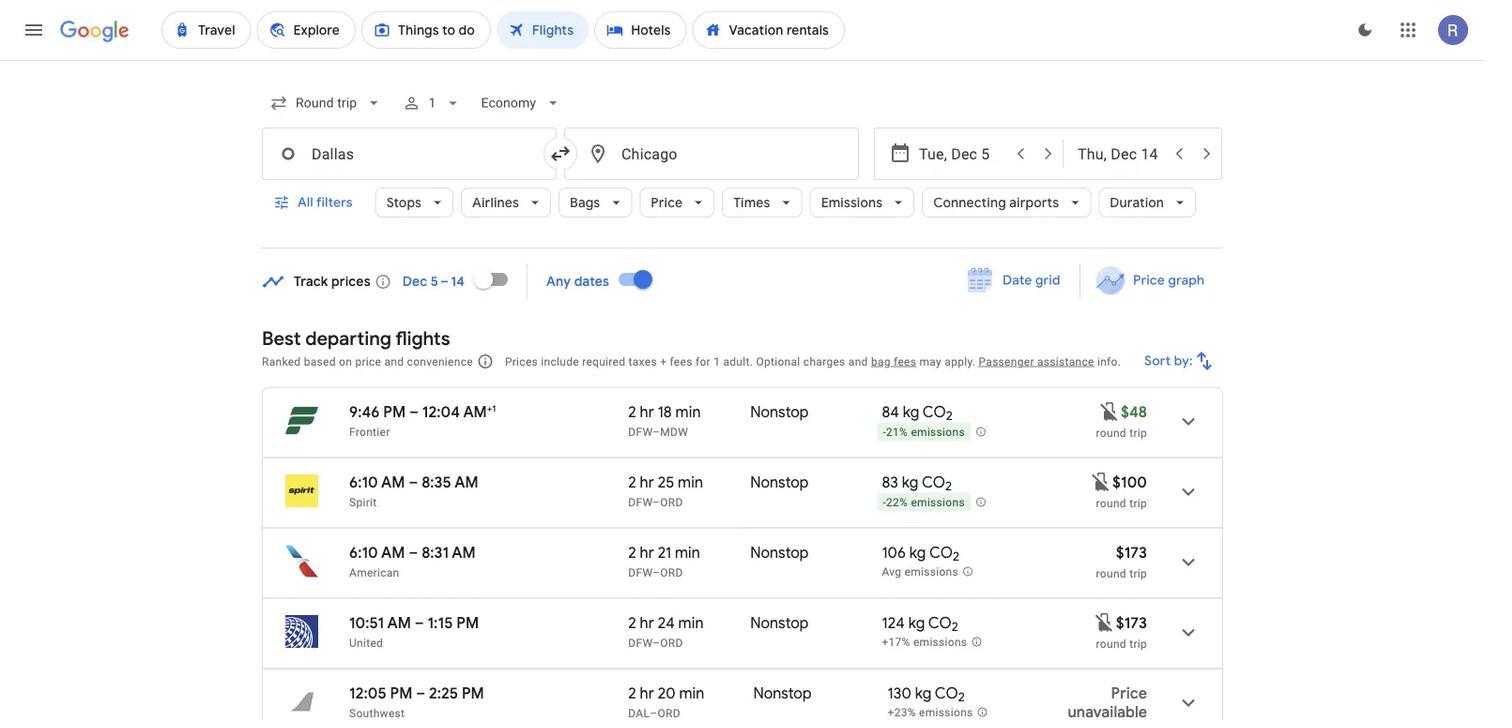 Task type: describe. For each thing, give the bounding box(es) containing it.
date grid button
[[954, 264, 1076, 298]]

20
[[658, 684, 676, 704]]

am right 8:31 at the left bottom of page
[[452, 544, 476, 563]]

by:
[[1174, 353, 1193, 370]]

best departing flights
[[262, 327, 450, 351]]

prices
[[331, 274, 371, 291]]

10:51 am – 1:15 pm united
[[349, 614, 479, 650]]

this price for this flight doesn't include overhead bin access. if you need a carry-on bag, use the bags filter to update prices. image
[[1093, 612, 1116, 634]]

– left 12:04
[[409, 403, 419, 422]]

trip inside $173 round trip
[[1130, 567, 1147, 581]]

hr for 21
[[640, 544, 654, 563]]

12:05
[[349, 684, 387, 704]]

min for 2 hr 21 min
[[675, 544, 700, 563]]

ranked based on price and convenience
[[262, 355, 473, 368]]

2 inside 2 hr 20 min dal – ord
[[628, 684, 636, 704]]

– inside 6:10 am – 8:35 am spirit
[[409, 473, 418, 492]]

2 fees from the left
[[894, 355, 916, 368]]

total duration 2 hr 24 min. element
[[628, 614, 750, 636]]

emissions button
[[810, 180, 914, 225]]

trip for $48
[[1130, 427, 1147, 440]]

6:10 for 8:35
[[349, 473, 378, 492]]

flight details. leaves dallas/fort worth international airport at 6:10 am on tuesday, december 5 and arrives at o'hare international airport at 8:35 am on tuesday, december 5. image
[[1166, 470, 1211, 515]]

airlines
[[472, 194, 519, 211]]

emissions for 106
[[905, 566, 958, 579]]

total duration 2 hr 20 min. element
[[628, 684, 753, 706]]

Departure time: 12:05 PM. text field
[[349, 684, 413, 704]]

nonstop for 2 hr 20 min
[[753, 684, 812, 704]]

price graph button
[[1084, 264, 1219, 298]]

price button
[[640, 180, 715, 225]]

round inside $173 round trip
[[1096, 567, 1126, 581]]

100 US dollars text field
[[1113, 473, 1147, 492]]

apply.
[[945, 355, 976, 368]]

Departure time: 10:51 AM. text field
[[349, 614, 411, 633]]

ord for 24
[[660, 637, 683, 650]]

Departure text field
[[919, 129, 1005, 179]]

12:04
[[422, 403, 460, 422]]

1 fees from the left
[[670, 355, 692, 368]]

1 inside popup button
[[428, 95, 436, 111]]

83 kg co 2
[[882, 473, 952, 495]]

co for 83
[[922, 473, 945, 492]]

8:35
[[422, 473, 451, 492]]

optional
[[756, 355, 800, 368]]

flight details. leaves dallas love field at 12:05 pm on tuesday, december 5 and arrives at o'hare international airport at 2:25 pm on tuesday, december 5. image
[[1166, 681, 1211, 722]]

price
[[355, 355, 381, 368]]

duration
[[1110, 194, 1164, 211]]

trip for $100
[[1130, 497, 1147, 510]]

kg for 124
[[908, 614, 925, 633]]

round for $173
[[1096, 638, 1126, 651]]

bags button
[[559, 180, 632, 225]]

price for price graph
[[1133, 272, 1165, 289]]

22%
[[886, 497, 908, 510]]

american
[[349, 567, 399, 580]]

date grid
[[1003, 272, 1061, 289]]

sort
[[1145, 353, 1171, 370]]

graph
[[1168, 272, 1204, 289]]

5 – 14
[[431, 274, 465, 291]]

unavailable
[[1068, 703, 1147, 722]]

prices include required taxes + fees for 1 adult. optional charges and bag fees may apply. passenger assistance
[[505, 355, 1094, 368]]

+23%
[[888, 707, 916, 720]]

2 inside 2 hr 24 min dfw – ord
[[628, 614, 636, 633]]

pm inside 10:51 am – 1:15 pm united
[[457, 614, 479, 633]]

am up the american
[[381, 544, 405, 563]]

2 inside 2 hr 25 min dfw – ord
[[628, 473, 636, 492]]

2 inside 2 hr 18 min dfw – mdw
[[628, 403, 636, 422]]

total duration 2 hr 18 min. element
[[628, 403, 750, 425]]

Return text field
[[1078, 129, 1164, 179]]

round for $48
[[1096, 427, 1126, 440]]

am left 8:35
[[381, 473, 405, 492]]

$173 round trip
[[1096, 544, 1147, 581]]

leaves dallas/fort worth international airport at 9:46 pm on tuesday, december 5 and arrives at chicago midway international airport at 12:04 am on wednesday, december 6. element
[[349, 403, 496, 422]]

date
[[1003, 272, 1032, 289]]

1 horizontal spatial +
[[660, 355, 667, 368]]

may
[[920, 355, 942, 368]]

– inside 12:05 pm – 2:25 pm southwest
[[416, 684, 425, 704]]

emissions down 84 kg co 2
[[911, 426, 965, 440]]

filters
[[316, 194, 353, 211]]

-21% emissions
[[883, 426, 965, 440]]

2 hr 24 min dfw – ord
[[628, 614, 704, 650]]

Arrival time: 8:35 AM. text field
[[422, 473, 478, 492]]

times
[[733, 194, 770, 211]]

dfw for 2 hr 25 min
[[628, 496, 652, 509]]

8:31
[[422, 544, 449, 563]]

flight details. leaves dallas/fort worth international airport at 6:10 am on tuesday, december 5 and arrives at o'hare international airport at 8:31 am on tuesday, december 5. image
[[1166, 540, 1211, 585]]

kg for 106
[[910, 544, 926, 563]]

– inside 6:10 am – 8:31 am american
[[409, 544, 418, 563]]

round for $100
[[1096, 497, 1126, 510]]

kg for 130
[[915, 684, 932, 704]]

24
[[658, 614, 675, 633]]

2 inside 106 kg co 2
[[953, 549, 960, 565]]

avg
[[882, 566, 902, 579]]

required
[[582, 355, 625, 368]]

– inside 10:51 am – 1:15 pm united
[[415, 614, 424, 633]]

all filters button
[[262, 180, 368, 225]]

Departure time: 9:46 PM. text field
[[349, 403, 406, 422]]

– inside 2 hr 21 min dfw – ord
[[652, 567, 660, 580]]

am right 8:35
[[455, 473, 478, 492]]

round trip for $100
[[1096, 497, 1147, 510]]

emissions
[[821, 194, 883, 211]]

106 kg co 2
[[882, 544, 960, 565]]

9:46
[[349, 403, 380, 422]]

based
[[304, 355, 336, 368]]

130 kg co 2
[[888, 684, 965, 706]]

10:51
[[349, 614, 384, 633]]

am right 12:04
[[463, 403, 487, 422]]

leaves dallas/fort worth international airport at 6:10 am on tuesday, december 5 and arrives at o'hare international airport at 8:31 am on tuesday, december 5. element
[[349, 544, 476, 563]]

2 inside "83 kg co 2"
[[945, 479, 952, 495]]

connecting airports
[[933, 194, 1059, 211]]

find the best price region
[[262, 257, 1223, 313]]

dal
[[628, 707, 650, 721]]

grid
[[1035, 272, 1061, 289]]

min for 2 hr 25 min
[[678, 473, 703, 492]]

min for 2 hr 20 min
[[679, 684, 704, 704]]

+23% emissions
[[888, 707, 973, 720]]

flight details. leaves dallas/fort worth international airport at 10:51 am on tuesday, december 5 and arrives at o'hare international airport at 1:15 pm on tuesday, december 5. image
[[1166, 611, 1211, 656]]

1 button
[[395, 81, 470, 126]]

1 inside 9:46 pm – 12:04 am + 1
[[492, 403, 496, 414]]

2 hr 21 min dfw – ord
[[628, 544, 700, 580]]

best
[[262, 327, 301, 351]]

passenger assistance button
[[979, 355, 1094, 368]]

2 173 us dollars text field from the top
[[1116, 614, 1147, 633]]

6:10 am – 8:35 am spirit
[[349, 473, 478, 509]]

130
[[888, 684, 911, 704]]

$100
[[1113, 473, 1147, 492]]

mdw
[[660, 426, 688, 439]]

price unavailable
[[1068, 684, 1147, 722]]

loading results progress bar
[[0, 60, 1485, 64]]

price graph
[[1133, 272, 1204, 289]]

none search field containing all filters
[[262, 81, 1223, 249]]

2 inside 124 kg co 2
[[952, 620, 958, 636]]

bag
[[871, 355, 891, 368]]

$48
[[1121, 403, 1147, 422]]



Task type: vqa. For each thing, say whether or not it's contained in the screenshot.
All Filters
yes



Task type: locate. For each thing, give the bounding box(es) containing it.
0 vertical spatial 6:10
[[349, 473, 378, 492]]

2 up dal
[[628, 684, 636, 704]]

2 left 25
[[628, 473, 636, 492]]

total duration 2 hr 21 min. element
[[628, 544, 750, 566]]

connecting
[[933, 194, 1006, 211]]

any dates
[[546, 274, 609, 291]]

kg right the '83' at right
[[902, 473, 919, 492]]

– inside 2 hr 18 min dfw – mdw
[[652, 426, 660, 439]]

pm right 1:15 on the bottom left of page
[[457, 614, 479, 633]]

84 kg co 2
[[882, 403, 953, 425]]

pm right "2:25"
[[462, 684, 484, 704]]

price
[[651, 194, 683, 211], [1133, 272, 1165, 289], [1111, 684, 1147, 704]]

trip left the flight details. leaves dallas/fort worth international airport at 10:51 am on tuesday, december 5 and arrives at o'hare international airport at 1:15 pm on tuesday, december 5. image
[[1130, 638, 1147, 651]]

2 - from the top
[[883, 497, 886, 510]]

include
[[541, 355, 579, 368]]

hr inside 2 hr 20 min dal – ord
[[640, 684, 654, 704]]

Arrival time: 1:15 PM. text field
[[428, 614, 479, 633]]

2:25
[[429, 684, 458, 704]]

bags
[[570, 194, 600, 211]]

0 vertical spatial round trip
[[1096, 427, 1147, 440]]

all filters
[[298, 194, 353, 211]]

– down 25
[[652, 496, 660, 509]]

1 - from the top
[[883, 426, 886, 440]]

124 kg co 2
[[882, 614, 958, 636]]

0 vertical spatial $173
[[1116, 544, 1147, 563]]

1 vertical spatial this price for this flight doesn't include overhead bin access. if you need a carry-on bag, use the bags filter to update prices. image
[[1090, 471, 1113, 494]]

0 vertical spatial price
[[651, 194, 683, 211]]

min inside 2 hr 18 min dfw – mdw
[[676, 403, 701, 422]]

dfw for 2 hr 18 min
[[628, 426, 652, 439]]

Departure time: 6:10 AM. text field
[[349, 473, 405, 492]]

hr left "20"
[[640, 684, 654, 704]]

hr
[[640, 403, 654, 422], [640, 473, 654, 492], [640, 544, 654, 563], [640, 614, 654, 633], [640, 684, 654, 704]]

6:10 up spirit
[[349, 473, 378, 492]]

min right the 18
[[676, 403, 701, 422]]

nonstop flight. element for 2 hr 18 min
[[750, 403, 809, 425]]

fees right bag
[[894, 355, 916, 368]]

any
[[546, 274, 571, 291]]

convenience
[[407, 355, 473, 368]]

2 inside 130 kg co 2
[[958, 690, 965, 706]]

1 horizontal spatial and
[[849, 355, 868, 368]]

2 $173 from the top
[[1116, 614, 1147, 633]]

– down total duration 2 hr 20 min. element
[[650, 707, 658, 721]]

dfw for 2 hr 24 min
[[628, 637, 652, 650]]

pm
[[383, 403, 406, 422], [457, 614, 479, 633], [390, 684, 413, 704], [462, 684, 484, 704]]

1 $173 from the top
[[1116, 544, 1147, 563]]

0 vertical spatial -
[[883, 426, 886, 440]]

1 round from the top
[[1096, 427, 1126, 440]]

2 hr 20 min dal – ord
[[628, 684, 704, 721]]

dfw for 2 hr 21 min
[[628, 567, 652, 580]]

2 up +23% emissions on the right bottom of the page
[[958, 690, 965, 706]]

round trip down this price for this flight doesn't include overhead bin access. if you need a carry-on bag, use the bags filter to update prices. icon
[[1096, 638, 1147, 651]]

kg inside 106 kg co 2
[[910, 544, 926, 563]]

co inside 130 kg co 2
[[935, 684, 958, 704]]

- for 83
[[883, 497, 886, 510]]

this price for this flight doesn't include overhead bin access. if you need a carry-on bag, use the bags filter to update prices. image for $100
[[1090, 471, 1113, 494]]

min for 2 hr 18 min
[[676, 403, 701, 422]]

dfw down "total duration 2 hr 24 min." element
[[628, 637, 652, 650]]

co up avg emissions
[[929, 544, 953, 563]]

and right price
[[384, 355, 404, 368]]

Arrival time: 8:31 AM. text field
[[422, 544, 476, 563]]

12:05 pm – 2:25 pm southwest
[[349, 684, 484, 721]]

1 hr from the top
[[640, 403, 654, 422]]

Arrival time: 12:04 AM on  Wednesday, December 6. text field
[[422, 403, 496, 422]]

min inside 2 hr 21 min dfw – ord
[[675, 544, 700, 563]]

nonstop for 2 hr 21 min
[[750, 544, 809, 563]]

departing
[[305, 327, 391, 351]]

round down $100
[[1096, 497, 1126, 510]]

$173 for $173 round trip
[[1116, 544, 1147, 563]]

swap origin and destination. image
[[549, 143, 572, 165]]

– left 8:31 at the left bottom of page
[[409, 544, 418, 563]]

2 up avg emissions
[[953, 549, 960, 565]]

0 horizontal spatial +
[[487, 403, 492, 414]]

nonstop flight. element for 2 hr 21 min
[[750, 544, 809, 566]]

co for 84
[[923, 403, 946, 422]]

duration button
[[1099, 180, 1196, 225]]

trip
[[1130, 427, 1147, 440], [1130, 497, 1147, 510], [1130, 567, 1147, 581], [1130, 638, 1147, 651]]

hr left 24
[[640, 614, 654, 633]]

– down the 18
[[652, 426, 660, 439]]

trip left flight details. leaves dallas/fort worth international airport at 6:10 am on tuesday, december 5 and arrives at o'hare international airport at 8:31 am on tuesday, december 5. image
[[1130, 567, 1147, 581]]

min inside 2 hr 25 min dfw – ord
[[678, 473, 703, 492]]

price inside popup button
[[651, 194, 683, 211]]

kg for 84
[[903, 403, 919, 422]]

pm up southwest
[[390, 684, 413, 704]]

1 vertical spatial round trip
[[1096, 497, 1147, 510]]

84
[[882, 403, 899, 422]]

1 6:10 from the top
[[349, 473, 378, 492]]

1 vertical spatial price
[[1133, 272, 1165, 289]]

co inside "83 kg co 2"
[[922, 473, 945, 492]]

price inside price unavailable
[[1111, 684, 1147, 704]]

2 round from the top
[[1096, 497, 1126, 510]]

2 inside 2 hr 21 min dfw – ord
[[628, 544, 636, 563]]

– down 21
[[652, 567, 660, 580]]

learn more about tracked prices image
[[374, 274, 391, 291]]

co up -22% emissions
[[922, 473, 945, 492]]

None text field
[[564, 128, 859, 180]]

dfw left 'mdw'
[[628, 426, 652, 439]]

ord inside 2 hr 21 min dfw – ord
[[660, 567, 683, 580]]

nonstop flight. element for 2 hr 24 min
[[750, 614, 809, 636]]

1 trip from the top
[[1130, 427, 1147, 440]]

hr left 25
[[640, 473, 654, 492]]

2 up +17% emissions
[[952, 620, 958, 636]]

emissions down 124 kg co 2
[[913, 637, 967, 650]]

nonstop for 2 hr 24 min
[[750, 614, 809, 633]]

kg inside 130 kg co 2
[[915, 684, 932, 704]]

bag fees button
[[871, 355, 916, 368]]

1 vertical spatial -
[[883, 497, 886, 510]]

dec
[[403, 274, 427, 291]]

min
[[676, 403, 701, 422], [678, 473, 703, 492], [675, 544, 700, 563], [678, 614, 704, 633], [679, 684, 704, 704]]

trip down $100
[[1130, 497, 1147, 510]]

1 round trip from the top
[[1096, 427, 1147, 440]]

– left "2:25"
[[416, 684, 425, 704]]

nonstop for 2 hr 18 min
[[750, 403, 809, 422]]

am
[[463, 403, 487, 422], [381, 473, 405, 492], [455, 473, 478, 492], [381, 544, 405, 563], [452, 544, 476, 563], [387, 614, 411, 633]]

+17%
[[882, 637, 910, 650]]

emissions for 124
[[913, 637, 967, 650]]

price left flight details. leaves dallas love field at 12:05 pm on tuesday, december 5 and arrives at o'hare international airport at 2:25 pm on tuesday, december 5. image
[[1111, 684, 1147, 704]]

co for 130
[[935, 684, 958, 704]]

4 hr from the top
[[640, 614, 654, 633]]

+ down learn more about ranking image
[[487, 403, 492, 414]]

2 dfw from the top
[[628, 496, 652, 509]]

passenger
[[979, 355, 1034, 368]]

0 vertical spatial 1
[[428, 95, 436, 111]]

None field
[[262, 86, 391, 120], [473, 86, 570, 120], [262, 86, 391, 120], [473, 86, 570, 120]]

–
[[409, 403, 419, 422], [652, 426, 660, 439], [409, 473, 418, 492], [652, 496, 660, 509], [409, 544, 418, 563], [652, 567, 660, 580], [415, 614, 424, 633], [652, 637, 660, 650], [416, 684, 425, 704], [650, 707, 658, 721]]

– left 8:35
[[409, 473, 418, 492]]

track
[[294, 274, 328, 291]]

2 up -22% emissions
[[945, 479, 952, 495]]

co up +23% emissions on the right bottom of the page
[[935, 684, 958, 704]]

kg up avg emissions
[[910, 544, 926, 563]]

co up +17% emissions
[[928, 614, 952, 633]]

emissions
[[911, 426, 965, 440], [911, 497, 965, 510], [905, 566, 958, 579], [913, 637, 967, 650], [919, 707, 973, 720]]

+
[[660, 355, 667, 368], [487, 403, 492, 414]]

1 vertical spatial 173 us dollars text field
[[1116, 614, 1147, 633]]

kg inside "83 kg co 2"
[[902, 473, 919, 492]]

0 vertical spatial 173 us dollars text field
[[1116, 544, 1147, 563]]

2 and from the left
[[849, 355, 868, 368]]

ranked
[[262, 355, 301, 368]]

3 hr from the top
[[640, 544, 654, 563]]

change appearance image
[[1342, 8, 1388, 53]]

– left 1:15 on the bottom left of page
[[415, 614, 424, 633]]

173 US dollars text field
[[1116, 544, 1147, 563], [1116, 614, 1147, 633]]

emissions down 106 kg co 2
[[905, 566, 958, 579]]

min inside 2 hr 24 min dfw – ord
[[678, 614, 704, 633]]

kg inside 124 kg co 2
[[908, 614, 925, 633]]

2 vertical spatial price
[[1111, 684, 1147, 704]]

4 dfw from the top
[[628, 637, 652, 650]]

trip down $48
[[1130, 427, 1147, 440]]

6:10 inside 6:10 am – 8:31 am american
[[349, 544, 378, 563]]

emissions down 130 kg co 2
[[919, 707, 973, 720]]

– inside 2 hr 20 min dal – ord
[[650, 707, 658, 721]]

ord
[[660, 496, 683, 509], [660, 567, 683, 580], [660, 637, 683, 650], [658, 707, 680, 721]]

2 6:10 from the top
[[349, 544, 378, 563]]

ord down 24
[[660, 637, 683, 650]]

airlines button
[[461, 180, 551, 225]]

kg right 84
[[903, 403, 919, 422]]

2 left 24
[[628, 614, 636, 633]]

flight details. leaves dallas/fort worth international airport at 9:46 pm on tuesday, december 5 and arrives at chicago midway international airport at 12:04 am on wednesday, december 6. image
[[1166, 399, 1211, 445]]

frontier
[[349, 426, 390, 439]]

dfw inside 2 hr 25 min dfw – ord
[[628, 496, 652, 509]]

1 173 us dollars text field from the top
[[1116, 544, 1147, 563]]

on
[[339, 355, 352, 368]]

kg up +23% emissions on the right bottom of the page
[[915, 684, 932, 704]]

emissions down "83 kg co 2"
[[911, 497, 965, 510]]

ord for 25
[[660, 496, 683, 509]]

kg
[[903, 403, 919, 422], [902, 473, 919, 492], [910, 544, 926, 563], [908, 614, 925, 633], [915, 684, 932, 704]]

18
[[658, 403, 672, 422]]

and left bag
[[849, 355, 868, 368]]

ord down 25
[[660, 496, 683, 509]]

- down the '83' at right
[[883, 497, 886, 510]]

ord inside 2 hr 24 min dfw – ord
[[660, 637, 683, 650]]

3 round from the top
[[1096, 567, 1126, 581]]

+ inside 9:46 pm – 12:04 am + 1
[[487, 403, 492, 414]]

am right 10:51
[[387, 614, 411, 633]]

co for 106
[[929, 544, 953, 563]]

– inside 2 hr 24 min dfw – ord
[[652, 637, 660, 650]]

taxes
[[629, 355, 657, 368]]

– down 24
[[652, 637, 660, 650]]

track prices
[[294, 274, 371, 291]]

leaves dallas/fort worth international airport at 10:51 am on tuesday, december 5 and arrives at o'hare international airport at 1:15 pm on tuesday, december 5. element
[[349, 614, 479, 633]]

round trip down $48
[[1096, 427, 1147, 440]]

3 dfw from the top
[[628, 567, 652, 580]]

dfw inside 2 hr 21 min dfw – ord
[[628, 567, 652, 580]]

173 us dollars text field left the flight details. leaves dallas/fort worth international airport at 10:51 am on tuesday, december 5 and arrives at o'hare international airport at 1:15 pm on tuesday, december 5. image
[[1116, 614, 1147, 633]]

6:10 inside 6:10 am – 8:35 am spirit
[[349, 473, 378, 492]]

2 hr from the top
[[640, 473, 654, 492]]

$173 left flight details. leaves dallas/fort worth international airport at 6:10 am on tuesday, december 5 and arrives at o'hare international airport at 8:31 am on tuesday, december 5. image
[[1116, 544, 1147, 563]]

ord down "20"
[[658, 707, 680, 721]]

times button
[[722, 180, 802, 225]]

6:10 am – 8:31 am american
[[349, 544, 476, 580]]

ord for 21
[[660, 567, 683, 580]]

co
[[923, 403, 946, 422], [922, 473, 945, 492], [929, 544, 953, 563], [928, 614, 952, 633], [935, 684, 958, 704]]

0 vertical spatial +
[[660, 355, 667, 368]]

dfw down total duration 2 hr 21 min. element
[[628, 567, 652, 580]]

nonstop flight. element for 2 hr 20 min
[[753, 684, 812, 706]]

$173
[[1116, 544, 1147, 563], [1116, 614, 1147, 633]]

trip for $173
[[1130, 638, 1147, 651]]

round down this price for this flight doesn't include overhead bin access. if you need a carry-on bag, use the bags filter to update prices. icon
[[1096, 638, 1126, 651]]

1
[[428, 95, 436, 111], [714, 355, 720, 368], [492, 403, 496, 414]]

6:10 for 8:31
[[349, 544, 378, 563]]

1:15
[[428, 614, 453, 633]]

total duration 2 hr 25 min. element
[[628, 473, 750, 495]]

0 vertical spatial this price for this flight doesn't include overhead bin access. if you need a carry-on bag, use the bags filter to update prices. image
[[1098, 401, 1121, 423]]

1 vertical spatial 6:10
[[349, 544, 378, 563]]

price left graph
[[1133, 272, 1165, 289]]

25
[[658, 473, 674, 492]]

-22% emissions
[[883, 497, 965, 510]]

this price for this flight doesn't include overhead bin access. if you need a carry-on bag, use the bags filter to update prices. image
[[1098, 401, 1121, 423], [1090, 471, 1113, 494]]

1 vertical spatial $173
[[1116, 614, 1147, 633]]

dates
[[574, 274, 609, 291]]

hr left 21
[[640, 544, 654, 563]]

pm right 9:46
[[383, 403, 406, 422]]

dfw down total duration 2 hr 25 min. element
[[628, 496, 652, 509]]

Arrival time: 2:25 PM. text field
[[429, 684, 484, 704]]

ord inside 2 hr 25 min dfw – ord
[[660, 496, 683, 509]]

2 left the 18
[[628, 403, 636, 422]]

best departing flights main content
[[262, 257, 1223, 722]]

this price for this flight doesn't include overhead bin access. if you need a carry-on bag, use the bags filter to update prices. image up $173 round trip
[[1090, 471, 1113, 494]]

173 us dollars text field left flight details. leaves dallas/fort worth international airport at 6:10 am on tuesday, december 5 and arrives at o'hare international airport at 8:31 am on tuesday, december 5. image
[[1116, 544, 1147, 563]]

hr inside 2 hr 18 min dfw – mdw
[[640, 403, 654, 422]]

4 trip from the top
[[1130, 638, 1147, 651]]

hr left the 18
[[640, 403, 654, 422]]

2 horizontal spatial 1
[[714, 355, 720, 368]]

- for 84
[[883, 426, 886, 440]]

kg inside 84 kg co 2
[[903, 403, 919, 422]]

ord inside 2 hr 20 min dal – ord
[[658, 707, 680, 721]]

co inside 106 kg co 2
[[929, 544, 953, 563]]

min right 21
[[675, 544, 700, 563]]

0 horizontal spatial 1
[[428, 95, 436, 111]]

- down 84
[[883, 426, 886, 440]]

4 round from the top
[[1096, 638, 1126, 651]]

nonstop flight. element for 2 hr 25 min
[[750, 473, 809, 495]]

co for 124
[[928, 614, 952, 633]]

2 vertical spatial round trip
[[1096, 638, 1147, 651]]

united
[[349, 637, 383, 650]]

kg up +17% emissions
[[908, 614, 925, 633]]

-
[[883, 426, 886, 440], [883, 497, 886, 510]]

1 vertical spatial +
[[487, 403, 492, 414]]

hr for 20
[[640, 684, 654, 704]]

round trip down $100
[[1096, 497, 1147, 510]]

leaves dallas love field at 12:05 pm on tuesday, december 5 and arrives at o'hare international airport at 2:25 pm on tuesday, december 5. element
[[349, 684, 484, 704]]

nonstop flight. element
[[750, 403, 809, 425], [750, 473, 809, 495], [750, 544, 809, 566], [750, 614, 809, 636], [753, 684, 812, 706]]

co up the -21% emissions
[[923, 403, 946, 422]]

learn more about ranking image
[[477, 353, 494, 370]]

2 inside 84 kg co 2
[[946, 409, 953, 425]]

emissions for 130
[[919, 707, 973, 720]]

2 trip from the top
[[1130, 497, 1147, 510]]

leaves dallas/fort worth international airport at 6:10 am on tuesday, december 5 and arrives at o'hare international airport at 8:35 am on tuesday, december 5. element
[[349, 473, 478, 492]]

co inside 84 kg co 2
[[923, 403, 946, 422]]

None search field
[[262, 81, 1223, 249]]

kg for 83
[[902, 473, 919, 492]]

min right 25
[[678, 473, 703, 492]]

$173 left the flight details. leaves dallas/fort worth international airport at 10:51 am on tuesday, december 5 and arrives at o'hare international airport at 1:15 pm on tuesday, december 5. image
[[1116, 614, 1147, 633]]

1 horizontal spatial fees
[[894, 355, 916, 368]]

dfw inside 2 hr 24 min dfw – ord
[[628, 637, 652, 650]]

price inside button
[[1133, 272, 1165, 289]]

spirit
[[349, 496, 377, 509]]

hr for 18
[[640, 403, 654, 422]]

main menu image
[[23, 19, 45, 41]]

1 horizontal spatial 1
[[492, 403, 496, 414]]

3 trip from the top
[[1130, 567, 1147, 581]]

None text field
[[262, 128, 557, 180]]

0 horizontal spatial and
[[384, 355, 404, 368]]

6:10 up the american
[[349, 544, 378, 563]]

this price for this flight doesn't include overhead bin access. if you need a carry-on bag, use the bags filter to update prices. image for $48
[[1098, 401, 1121, 423]]

hr inside 2 hr 25 min dfw – ord
[[640, 473, 654, 492]]

5 hr from the top
[[640, 684, 654, 704]]

round trip for $48
[[1096, 427, 1147, 440]]

ord down 21
[[660, 567, 683, 580]]

connecting airports button
[[922, 180, 1091, 225]]

dfw inside 2 hr 18 min dfw – mdw
[[628, 426, 652, 439]]

sort by:
[[1145, 353, 1193, 370]]

price for price
[[651, 194, 683, 211]]

0 horizontal spatial fees
[[670, 355, 692, 368]]

for
[[696, 355, 711, 368]]

adult.
[[723, 355, 753, 368]]

$173 inside $173 round trip
[[1116, 544, 1147, 563]]

southwest
[[349, 707, 405, 721]]

co inside 124 kg co 2
[[928, 614, 952, 633]]

min right "20"
[[679, 684, 704, 704]]

+ right taxes
[[660, 355, 667, 368]]

2 vertical spatial 1
[[492, 403, 496, 414]]

hr inside 2 hr 21 min dfw – ord
[[640, 544, 654, 563]]

prices
[[505, 355, 538, 368]]

min inside 2 hr 20 min dal – ord
[[679, 684, 704, 704]]

stops button
[[375, 180, 453, 225]]

83
[[882, 473, 898, 492]]

airports
[[1009, 194, 1059, 211]]

1 and from the left
[[384, 355, 404, 368]]

2 left 21
[[628, 544, 636, 563]]

round up this price for this flight doesn't include overhead bin access. if you need a carry-on bag, use the bags filter to update prices. icon
[[1096, 567, 1126, 581]]

1 vertical spatial 1
[[714, 355, 720, 368]]

am inside 10:51 am – 1:15 pm united
[[387, 614, 411, 633]]

hr for 25
[[640, 473, 654, 492]]

Departure time: 6:10 AM. text field
[[349, 544, 405, 563]]

sort by: button
[[1137, 339, 1223, 384]]

dec 5 – 14
[[403, 274, 465, 291]]

$173 for $173
[[1116, 614, 1147, 633]]

48 US dollars text field
[[1121, 403, 1147, 422]]

round trip for $173
[[1096, 638, 1147, 651]]

price for price unavailable
[[1111, 684, 1147, 704]]

3 round trip from the top
[[1096, 638, 1147, 651]]

price right the bags popup button
[[651, 194, 683, 211]]

21
[[658, 544, 671, 563]]

+17% emissions
[[882, 637, 967, 650]]

fees left for
[[670, 355, 692, 368]]

2 round trip from the top
[[1096, 497, 1147, 510]]

106
[[882, 544, 906, 563]]

this price for this flight doesn't include overhead bin access. if you need a carry-on bag, use the bags filter to update prices. image up $100 text box
[[1098, 401, 1121, 423]]

min for 2 hr 24 min
[[678, 614, 704, 633]]

min right 24
[[678, 614, 704, 633]]

hr inside 2 hr 24 min dfw – ord
[[640, 614, 654, 633]]

2 up the -21% emissions
[[946, 409, 953, 425]]

– inside 2 hr 25 min dfw – ord
[[652, 496, 660, 509]]

1 dfw from the top
[[628, 426, 652, 439]]

hr for 24
[[640, 614, 654, 633]]

124
[[882, 614, 905, 633]]

ord for 20
[[658, 707, 680, 721]]

round down "48 us dollars" text field at the bottom right of page
[[1096, 427, 1126, 440]]

nonstop for 2 hr 25 min
[[750, 473, 809, 492]]



